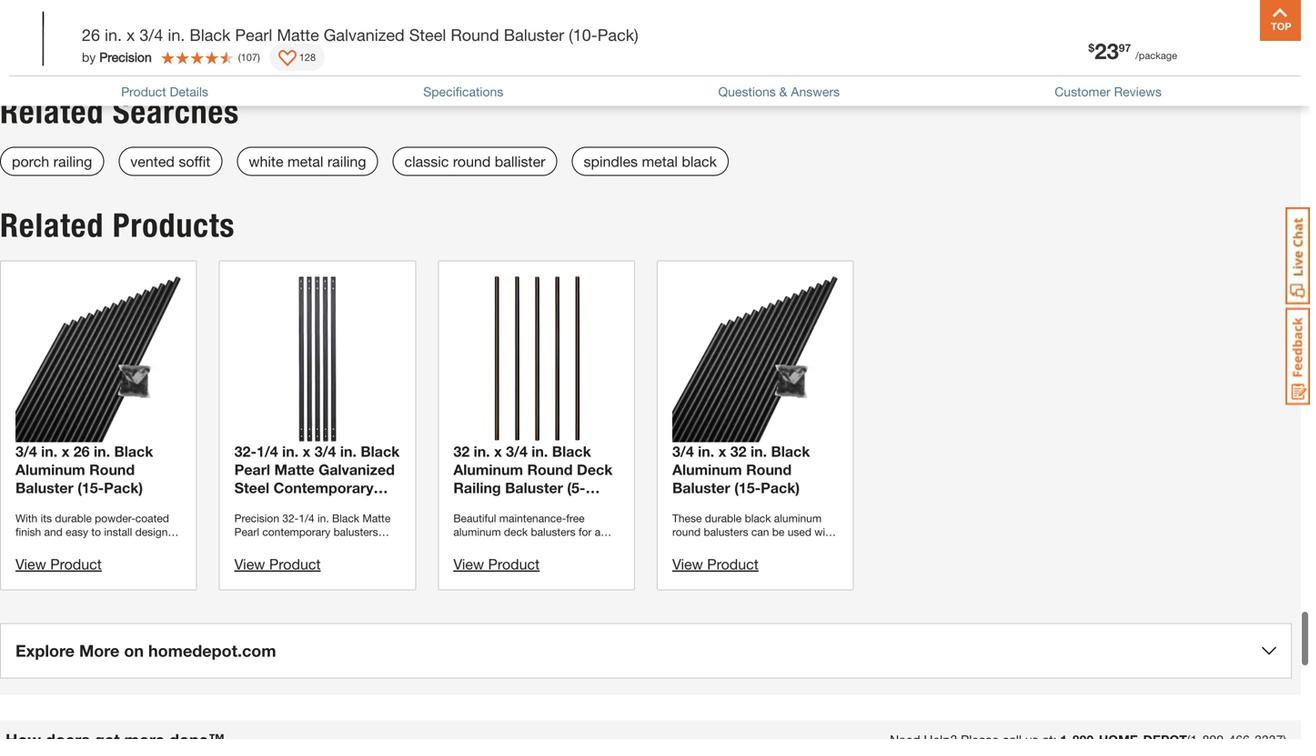 Task type: vqa. For each thing, say whether or not it's contained in the screenshot.
1st "800-" from the left
no



Task type: describe. For each thing, give the bounding box(es) containing it.
spindles
[[584, 153, 638, 170]]

deck
[[577, 461, 613, 479]]

round for 3/4 in. x 32 in. black aluminum round baluster (15-pack)
[[746, 461, 792, 479]]

3/4 in. x 26 in. black aluminum round baluster (15-pack) image
[[15, 276, 182, 443]]

baluster inside 3/4 in. x 32 in. black aluminum round baluster (15-pack)
[[673, 479, 731, 497]]

classic round ballister link
[[393, 147, 557, 176]]

32-1/4 in. x 3/4 in. black pearl matte galvanized steel contemporary baluster (5-pack) image
[[235, 276, 401, 443]]

white metal railing link
[[237, 147, 378, 176]]

aluminum for 32
[[673, 461, 742, 479]]

related for related products
[[0, 206, 104, 245]]

black for 32 in. x 3/4 in. black aluminum round deck railing baluster (5- pack)
[[552, 443, 591, 460]]

x for 26 in. x 3/4 in. black pearl matte galvanized steel round baluster (10-pack)
[[127, 25, 135, 45]]

ballister
[[495, 153, 546, 170]]

3/4 in. x 32 in. black aluminum round baluster (15-pack)
[[673, 443, 810, 497]]

black
[[682, 153, 717, 170]]

/package
[[1136, 50, 1178, 61]]

precision
[[99, 50, 152, 65]]

product for 3/4 in. x 32 in. black aluminum round baluster (15-pack)
[[707, 556, 759, 573]]

round
[[453, 153, 491, 170]]

product for 3/4 in. x 26 in. black aluminum round baluster (15-pack)
[[50, 556, 102, 573]]

on
[[124, 641, 144, 661]]

&
[[780, 84, 788, 99]]

view for 3/4 in. x 32 in. black aluminum round baluster (15-pack)
[[673, 556, 703, 573]]

porch
[[12, 153, 49, 170]]

view for 3/4 in. x 26 in. black aluminum round baluster (15-pack)
[[15, 556, 46, 573]]

26 in. x 3/4 in. black pearl matte galvanized steel round baluster (10-pack)
[[82, 25, 639, 45]]

classic round ballister
[[405, 153, 546, 170]]

pack) inside 3/4 in. x 26 in. black aluminum round baluster (15-pack)
[[104, 479, 143, 497]]

searches
[[113, 92, 239, 132]]

explore more on homedepot.com button
[[0, 624, 1292, 679]]

galvanized inside 32-1/4 in. x 3/4 in. black pearl matte galvanized steel contemporary baluster (5-pack)
[[319, 461, 395, 479]]

spindles metal black link
[[572, 147, 729, 176]]

23
[[1095, 38, 1119, 64]]

live chat image
[[1286, 208, 1311, 305]]

97
[[1119, 41, 1131, 54]]

3/4 inside 3/4 in. x 26 in. black aluminum round baluster (15-pack)
[[15, 443, 37, 460]]

(
[[238, 51, 241, 63]]

vented soffit
[[130, 153, 211, 170]]

metal for black
[[642, 153, 678, 170]]

32-1/4 in. x 3/4 in. black pearl matte galvanized steel contemporary baluster (5-pack)
[[235, 443, 400, 515]]

porch railing link
[[0, 147, 104, 176]]

1/4
[[257, 443, 278, 460]]

display image
[[278, 50, 297, 68]]

x for 32 in. x 3/4 in. black aluminum round deck railing baluster (5- pack)
[[494, 443, 502, 460]]

white metal railing
[[249, 153, 366, 170]]

by
[[82, 50, 96, 65]]

related searches
[[0, 92, 239, 132]]

( 107 )
[[238, 51, 260, 63]]

3/4 in. x 26 in. black aluminum round baluster (15-pack)
[[15, 443, 153, 497]]

homedepot.com
[[148, 641, 276, 661]]

metal for railing
[[288, 153, 323, 170]]

view for 32 in. x 3/4 in. black aluminum round deck railing baluster (5- pack)
[[454, 556, 484, 573]]

explore more on homedepot.com
[[15, 641, 276, 661]]

aluminum for 26
[[15, 461, 85, 479]]

product for 32 in. x 3/4 in. black aluminum round deck railing baluster (5- pack)
[[488, 556, 540, 573]]

3/4 inside 32-1/4 in. x 3/4 in. black pearl matte galvanized steel contemporary baluster (5-pack)
[[315, 443, 336, 460]]

128
[[299, 51, 316, 63]]

32 inside 32 in. x 3/4 in. black aluminum round deck railing baluster (5- pack)
[[454, 443, 470, 460]]

view product link for 32-1/4 in. x 3/4 in. black pearl matte galvanized steel contemporary baluster (5-pack)
[[235, 556, 321, 573]]

3/4 in. x 32 in. black aluminum round baluster (15-pack) link
[[673, 276, 839, 497]]

contemporary
[[274, 479, 374, 497]]

view product for 3/4 in. x 26 in. black aluminum round baluster (15-pack)
[[15, 556, 102, 573]]

32-
[[235, 443, 257, 460]]

view product for 3/4 in. x 32 in. black aluminum round baluster (15-pack)
[[673, 556, 759, 573]]

baluster inside 32-1/4 in. x 3/4 in. black pearl matte galvanized steel contemporary baluster (5-pack)
[[235, 498, 292, 515]]

products
[[113, 206, 235, 245]]

black for 3/4 in. x 26 in. black aluminum round baluster (15-pack)
[[114, 443, 153, 460]]

pack) inside 3/4 in. x 32 in. black aluminum round baluster (15-pack)
[[761, 479, 800, 497]]

3/4 in. x 32 in. black aluminum round baluster (15-pack) image
[[673, 276, 839, 443]]

32 inside 3/4 in. x 32 in. black aluminum round baluster (15-pack)
[[731, 443, 747, 460]]

2 railing from the left
[[328, 153, 366, 170]]

107
[[241, 51, 258, 63]]

32 in. x 3/4 in. black aluminum round deck railing baluster (5- pack) link
[[454, 276, 620, 515]]

26 inside 3/4 in. x 26 in. black aluminum round baluster (15-pack)
[[73, 443, 90, 460]]

3/4 inside 3/4 in. x 32 in. black aluminum round baluster (15-pack)
[[673, 443, 694, 460]]

aluminum for 3/4
[[454, 461, 523, 479]]

(5- inside 32-1/4 in. x 3/4 in. black pearl matte galvanized steel contemporary baluster (5-pack)
[[297, 498, 315, 515]]

top button
[[1261, 0, 1301, 41]]

view product link for 3/4 in. x 26 in. black aluminum round baluster (15-pack)
[[15, 556, 102, 573]]



Task type: locate. For each thing, give the bounding box(es) containing it.
porch railing
[[12, 153, 92, 170]]

pearl
[[235, 25, 272, 45], [235, 461, 270, 479]]

pearl up ( 107 )
[[235, 25, 272, 45]]

1 view product from the left
[[15, 556, 102, 573]]

(15- for 26
[[77, 479, 104, 497]]

view for 32-1/4 in. x 3/4 in. black pearl matte galvanized steel contemporary baluster (5-pack)
[[235, 556, 265, 573]]

2 32 from the left
[[454, 443, 470, 460]]

2 related from the top
[[0, 206, 104, 245]]

customer
[[1055, 84, 1111, 99]]

more
[[79, 641, 120, 661]]

0 horizontal spatial (5-
[[297, 498, 315, 515]]

3 view from the left
[[673, 556, 703, 573]]

matte down 1/4
[[274, 461, 315, 479]]

details
[[170, 84, 208, 99]]

x for 3/4 in. x 26 in. black aluminum round baluster (15-pack)
[[62, 443, 69, 460]]

metal left black
[[642, 153, 678, 170]]

aluminum
[[15, 461, 85, 479], [673, 461, 742, 479], [454, 461, 523, 479]]

(5- down contemporary
[[297, 498, 315, 515]]

black for 26 in. x 3/4 in. black pearl matte galvanized steel round baluster (10-pack)
[[190, 25, 231, 45]]

3 view product from the left
[[673, 556, 759, 573]]

view product for 32 in. x 3/4 in. black aluminum round deck railing baluster (5- pack)
[[454, 556, 540, 573]]

1 horizontal spatial aluminum
[[454, 461, 523, 479]]

(5-
[[567, 479, 586, 497], [297, 498, 315, 515]]

0 vertical spatial matte
[[277, 25, 319, 45]]

(15- for 32
[[735, 479, 761, 497]]

view product for 32-1/4 in. x 3/4 in. black pearl matte galvanized steel contemporary baluster (5-pack)
[[235, 556, 321, 573]]

0 horizontal spatial metal
[[288, 153, 323, 170]]

matte
[[277, 25, 319, 45], [274, 461, 315, 479]]

black inside 32 in. x 3/4 in. black aluminum round deck railing baluster (5- pack)
[[552, 443, 591, 460]]

related for related searches
[[0, 92, 104, 132]]

26
[[82, 25, 100, 45], [73, 443, 90, 460]]

x
[[127, 25, 135, 45], [62, 443, 69, 460], [303, 443, 311, 460], [719, 443, 727, 460], [494, 443, 502, 460]]

2 aluminum from the left
[[673, 461, 742, 479]]

related up porch railing link
[[0, 92, 104, 132]]

questions & answers
[[719, 84, 840, 99]]

3/4 in. x 26 in. black aluminum round baluster (15-pack) link
[[15, 276, 182, 497]]

soffit
[[179, 153, 211, 170]]

railing right porch
[[53, 153, 92, 170]]

x inside 3/4 in. x 26 in. black aluminum round baluster (15-pack)
[[62, 443, 69, 460]]

matte inside 32-1/4 in. x 3/4 in. black pearl matte galvanized steel contemporary baluster (5-pack)
[[274, 461, 315, 479]]

4 view product from the left
[[454, 556, 540, 573]]

black inside 32-1/4 in. x 3/4 in. black pearl matte galvanized steel contemporary baluster (5-pack)
[[361, 443, 400, 460]]

0 vertical spatial pearl
[[235, 25, 272, 45]]

questions & answers button
[[719, 82, 840, 101], [719, 82, 840, 101]]

round for 32 in. x 3/4 in. black aluminum round deck railing baluster (5- pack)
[[527, 461, 573, 479]]

view product link for 3/4 in. x 32 in. black aluminum round baluster (15-pack)
[[673, 556, 759, 573]]

32-1/4 in. x 3/4 in. black pearl matte galvanized steel contemporary baluster (5-pack) link
[[235, 276, 401, 515]]

customer reviews button
[[1055, 82, 1162, 101], [1055, 82, 1162, 101]]

2 (15- from the left
[[735, 479, 761, 497]]

reviews
[[1115, 84, 1162, 99]]

x inside 3/4 in. x 32 in. black aluminum round baluster (15-pack)
[[719, 443, 727, 460]]

steel up specifications
[[409, 25, 446, 45]]

0 horizontal spatial 32
[[454, 443, 470, 460]]

3 aluminum from the left
[[454, 461, 523, 479]]

matte up 128
[[277, 25, 319, 45]]

related
[[0, 92, 104, 132], [0, 206, 104, 245]]

steel inside 32-1/4 in. x 3/4 in. black pearl matte galvanized steel contemporary baluster (5-pack)
[[235, 479, 270, 497]]

1 (15- from the left
[[77, 479, 104, 497]]

4 view product link from the left
[[454, 556, 540, 573]]

1 view product link from the left
[[15, 556, 102, 573]]

railing
[[53, 153, 92, 170], [328, 153, 366, 170]]

product details
[[121, 84, 208, 99]]

1 vertical spatial related
[[0, 206, 104, 245]]

black
[[190, 25, 231, 45], [114, 443, 153, 460], [361, 443, 400, 460], [771, 443, 810, 460], [552, 443, 591, 460]]

)
[[258, 51, 260, 63]]

(5- inside 32 in. x 3/4 in. black aluminum round deck railing baluster (5- pack)
[[567, 479, 586, 497]]

next slide image
[[1256, 38, 1271, 52]]

x for 3/4 in. x 32 in. black aluminum round baluster (15-pack)
[[719, 443, 727, 460]]

aluminum inside 3/4 in. x 26 in. black aluminum round baluster (15-pack)
[[15, 461, 85, 479]]

round inside 32 in. x 3/4 in. black aluminum round deck railing baluster (5- pack)
[[527, 461, 573, 479]]

railing left classic
[[328, 153, 366, 170]]

1 vertical spatial steel
[[235, 479, 270, 497]]

view product link
[[15, 556, 102, 573], [235, 556, 321, 573], [673, 556, 759, 573], [454, 556, 540, 573]]

in.
[[105, 25, 122, 45], [168, 25, 185, 45], [41, 443, 58, 460], [94, 443, 110, 460], [282, 443, 299, 460], [340, 443, 357, 460], [698, 443, 715, 460], [751, 443, 767, 460], [474, 443, 490, 460], [532, 443, 548, 460]]

steel
[[409, 25, 446, 45], [235, 479, 270, 497]]

1 view from the left
[[15, 556, 46, 573]]

view product
[[15, 556, 102, 573], [235, 556, 321, 573], [673, 556, 759, 573], [454, 556, 540, 573]]

baluster inside 32 in. x 3/4 in. black aluminum round deck railing baluster (5- pack)
[[505, 479, 563, 497]]

railing
[[454, 479, 501, 497]]

classic
[[405, 153, 449, 170]]

1 related from the top
[[0, 92, 104, 132]]

1 vertical spatial (5-
[[297, 498, 315, 515]]

product image image
[[14, 9, 73, 68]]

1 horizontal spatial metal
[[642, 153, 678, 170]]

black inside 3/4 in. x 32 in. black aluminum round baluster (15-pack)
[[771, 443, 810, 460]]

baluster
[[504, 25, 564, 45], [15, 479, 73, 497], [673, 479, 731, 497], [505, 479, 563, 497], [235, 498, 292, 515]]

0 vertical spatial steel
[[409, 25, 446, 45]]

(5- down the deck
[[567, 479, 586, 497]]

view product link for 32 in. x 3/4 in. black aluminum round deck railing baluster (5- pack)
[[454, 556, 540, 573]]

1 horizontal spatial (5-
[[567, 479, 586, 497]]

product details button
[[121, 82, 208, 101], [121, 82, 208, 101]]

128 button
[[269, 44, 325, 71]]

$ 23 97 /package
[[1089, 38, 1178, 64]]

1 railing from the left
[[53, 153, 92, 170]]

round
[[451, 25, 499, 45], [89, 461, 135, 479], [746, 461, 792, 479], [527, 461, 573, 479]]

$
[[1089, 41, 1095, 54]]

1 vertical spatial 26
[[73, 443, 90, 460]]

0 horizontal spatial (15-
[[77, 479, 104, 497]]

0 vertical spatial galvanized
[[324, 25, 405, 45]]

specifications
[[423, 84, 504, 99]]

round for 3/4 in. x 26 in. black aluminum round baluster (15-pack)
[[89, 461, 135, 479]]

pearl inside 32-1/4 in. x 3/4 in. black pearl matte galvanized steel contemporary baluster (5-pack)
[[235, 461, 270, 479]]

round inside 3/4 in. x 26 in. black aluminum round baluster (15-pack)
[[89, 461, 135, 479]]

explore
[[15, 641, 75, 661]]

vented soffit link
[[119, 147, 222, 176]]

aluminum inside 32 in. x 3/4 in. black aluminum round deck railing baluster (5- pack)
[[454, 461, 523, 479]]

metal
[[288, 153, 323, 170], [642, 153, 678, 170]]

white
[[249, 153, 284, 170]]

1 metal from the left
[[288, 153, 323, 170]]

pack) inside 32 in. x 3/4 in. black aluminum round deck railing baluster (5- pack)
[[454, 498, 493, 515]]

galvanized
[[324, 25, 405, 45], [319, 461, 395, 479]]

baluster inside 3/4 in. x 26 in. black aluminum round baluster (15-pack)
[[15, 479, 73, 497]]

2 horizontal spatial aluminum
[[673, 461, 742, 479]]

x inside 32 in. x 3/4 in. black aluminum round deck railing baluster (5- pack)
[[494, 443, 502, 460]]

2 view product link from the left
[[235, 556, 321, 573]]

1 horizontal spatial (15-
[[735, 479, 761, 497]]

specifications button
[[423, 82, 504, 101], [423, 82, 504, 101]]

black inside 3/4 in. x 26 in. black aluminum round baluster (15-pack)
[[114, 443, 153, 460]]

4 view from the left
[[454, 556, 484, 573]]

related down porch railing
[[0, 206, 104, 245]]

1 vertical spatial galvanized
[[319, 461, 395, 479]]

related products
[[0, 206, 235, 245]]

pack)
[[598, 25, 639, 45], [104, 479, 143, 497], [761, 479, 800, 497], [315, 498, 354, 515], [454, 498, 493, 515]]

round inside 3/4 in. x 32 in. black aluminum round baluster (15-pack)
[[746, 461, 792, 479]]

0 vertical spatial related
[[0, 92, 104, 132]]

(15- inside 3/4 in. x 26 in. black aluminum round baluster (15-pack)
[[77, 479, 104, 497]]

0 horizontal spatial aluminum
[[15, 461, 85, 479]]

1 horizontal spatial railing
[[328, 153, 366, 170]]

3/4 inside 32 in. x 3/4 in. black aluminum round deck railing baluster (5- pack)
[[506, 443, 528, 460]]

black for 3/4 in. x 32 in. black aluminum round baluster (15-pack)
[[771, 443, 810, 460]]

0 horizontal spatial steel
[[235, 479, 270, 497]]

2 view from the left
[[235, 556, 265, 573]]

by precision
[[82, 50, 152, 65]]

metal right white
[[288, 153, 323, 170]]

view
[[15, 556, 46, 573], [235, 556, 265, 573], [673, 556, 703, 573], [454, 556, 484, 573]]

2 metal from the left
[[642, 153, 678, 170]]

32 in. x 3/4 in. black aluminum round deck railing baluster (5- pack)
[[454, 443, 613, 515]]

0 horizontal spatial railing
[[53, 153, 92, 170]]

(15-
[[77, 479, 104, 497], [735, 479, 761, 497]]

1 horizontal spatial 32
[[731, 443, 747, 460]]

answers
[[791, 84, 840, 99]]

steel down 32-
[[235, 479, 270, 497]]

product
[[121, 84, 166, 99], [50, 556, 102, 573], [269, 556, 321, 573], [707, 556, 759, 573], [488, 556, 540, 573]]

vented
[[130, 153, 175, 170]]

product for 32-1/4 in. x 3/4 in. black pearl matte galvanized steel contemporary baluster (5-pack)
[[269, 556, 321, 573]]

3 view product link from the left
[[673, 556, 759, 573]]

questions
[[719, 84, 776, 99]]

1 horizontal spatial steel
[[409, 25, 446, 45]]

1 aluminum from the left
[[15, 461, 85, 479]]

aluminum inside 3/4 in. x 32 in. black aluminum round baluster (15-pack)
[[673, 461, 742, 479]]

customer reviews
[[1055, 84, 1162, 99]]

32 in. x 3/4 in. black aluminum round deck railing baluster (5-pack) image
[[454, 276, 620, 443]]

x inside 32-1/4 in. x 3/4 in. black pearl matte galvanized steel contemporary baluster (5-pack)
[[303, 443, 311, 460]]

(10-
[[569, 25, 598, 45]]

0 vertical spatial 26
[[82, 25, 100, 45]]

pack) inside 32-1/4 in. x 3/4 in. black pearl matte galvanized steel contemporary baluster (5-pack)
[[315, 498, 354, 515]]

1 vertical spatial pearl
[[235, 461, 270, 479]]

(15- inside 3/4 in. x 32 in. black aluminum round baluster (15-pack)
[[735, 479, 761, 497]]

feedback link image
[[1286, 308, 1311, 406]]

spindles metal black
[[584, 153, 717, 170]]

32
[[731, 443, 747, 460], [454, 443, 470, 460]]

2 view product from the left
[[235, 556, 321, 573]]

3/4
[[140, 25, 163, 45], [15, 443, 37, 460], [315, 443, 336, 460], [673, 443, 694, 460], [506, 443, 528, 460]]

1 vertical spatial matte
[[274, 461, 315, 479]]

0 vertical spatial (5-
[[567, 479, 586, 497]]

pearl down 32-
[[235, 461, 270, 479]]

1 32 from the left
[[731, 443, 747, 460]]



